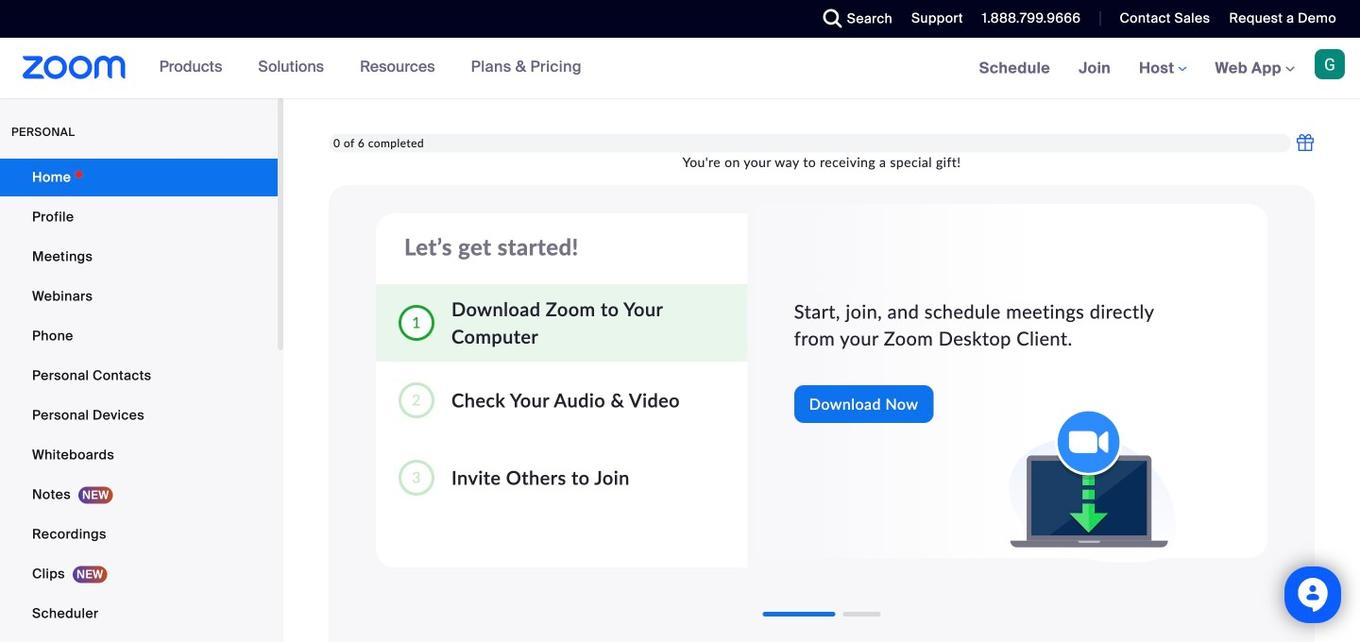 Task type: locate. For each thing, give the bounding box(es) containing it.
banner
[[0, 38, 1360, 100]]

profile picture image
[[1315, 49, 1345, 79]]



Task type: describe. For each thing, give the bounding box(es) containing it.
product information navigation
[[145, 38, 596, 98]]

meetings navigation
[[965, 38, 1360, 100]]

zoom logo image
[[23, 56, 126, 79]]

personal menu menu
[[0, 159, 278, 642]]



Task type: vqa. For each thing, say whether or not it's contained in the screenshot.
"Personal Menu" menu at left
yes



